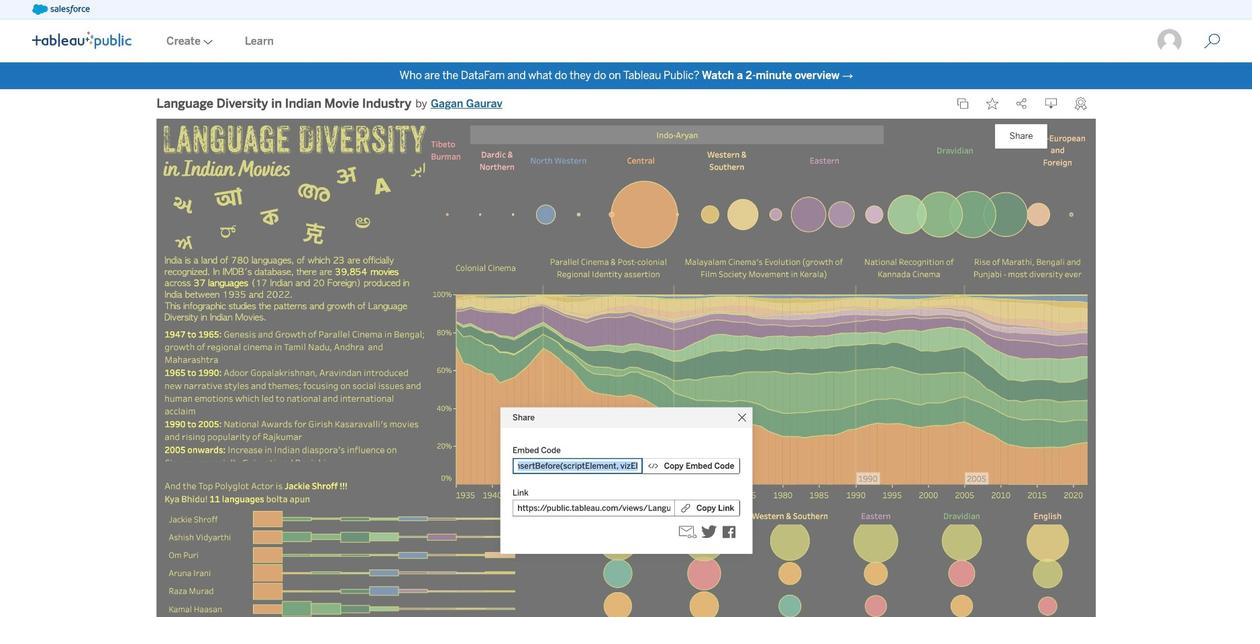 Task type: vqa. For each thing, say whether or not it's contained in the screenshot.
Go to search "IMAGE"
yes



Task type: describe. For each thing, give the bounding box(es) containing it.
nominate for viz of the day image
[[1075, 97, 1087, 110]]

create image
[[201, 39, 213, 45]]

make a copy image
[[957, 98, 969, 110]]

logo image
[[32, 31, 132, 49]]

favorite button image
[[986, 98, 998, 110]]



Task type: locate. For each thing, give the bounding box(es) containing it.
go to search image
[[1188, 33, 1237, 49]]

gary.orlando image
[[1157, 28, 1183, 54]]

salesforce logo image
[[32, 4, 90, 15]]



